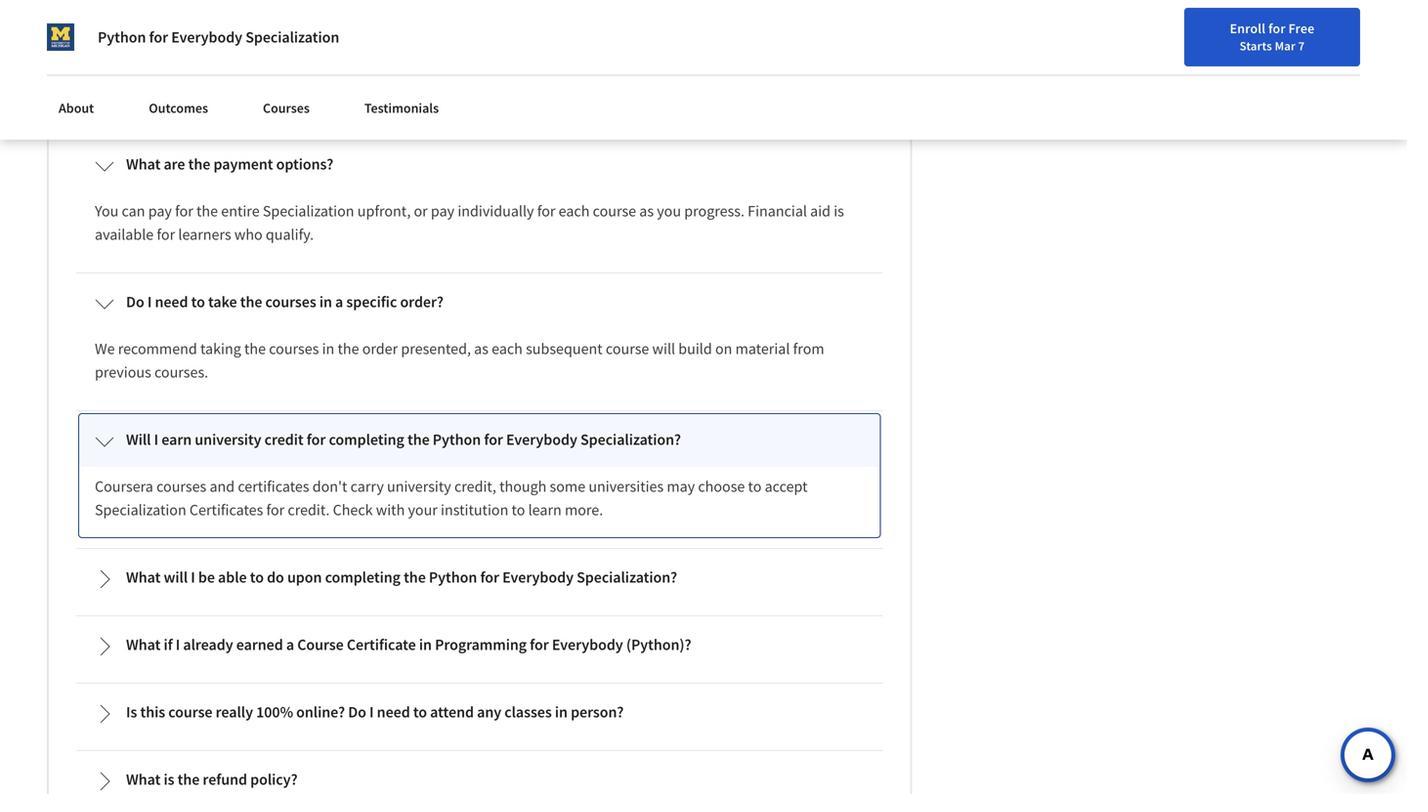 Task type: vqa. For each thing, say whether or not it's contained in the screenshot.
UNIVERSITY OF COLORADO BOULDER image
no



Task type: locate. For each thing, give the bounding box(es) containing it.
carry
[[351, 477, 384, 497]]

do right online?
[[348, 703, 366, 722]]

1 vertical spatial will
[[164, 568, 188, 587]]

no
[[620, 63, 637, 83], [350, 87, 367, 107]]

menu item
[[1057, 20, 1183, 83]]

specialization up outcomes link
[[125, 63, 217, 83]]

attend
[[430, 703, 474, 722]]

knowledge
[[247, 17, 320, 36]]

for
[[1269, 20, 1286, 37], [149, 27, 168, 47], [448, 63, 466, 83], [175, 201, 193, 221], [537, 201, 556, 221], [157, 225, 175, 244], [307, 430, 326, 450], [484, 430, 503, 450], [266, 500, 285, 520], [480, 568, 499, 587], [530, 635, 549, 655]]

1 horizontal spatial each
[[559, 201, 590, 221]]

what for what are the payment options?
[[126, 154, 161, 174]]

each right individually
[[559, 201, 590, 221]]

what if i already earned a course certificate in programming for everybody (python)? button
[[79, 620, 880, 672]]

taking
[[200, 339, 241, 359]]

need left attend
[[377, 703, 410, 722]]

a
[[335, 292, 343, 312], [286, 635, 294, 655]]

i up recommend
[[147, 292, 152, 312]]

will left be
[[164, 568, 188, 587]]

each
[[559, 201, 590, 221], [492, 339, 523, 359]]

specialization inside you can pay for the entire specialization upfront, or pay individually for each course as you progress. financial aid is available for learners who qualify.
[[263, 201, 354, 221]]

specialization?
[[581, 430, 681, 450], [577, 568, 677, 587]]

at left all.
[[537, 87, 550, 107]]

each down do i need to take the courses in a specific order? dropdown button
[[492, 339, 523, 359]]

programming
[[370, 87, 460, 107]]

1 vertical spatial course
[[606, 339, 649, 359]]

all.
[[553, 87, 573, 107]]

the inside you can pay for the entire specialization upfront, or pay individually for each course as you progress. financial aid is available for learners who qualify.
[[196, 201, 218, 221]]

need
[[155, 292, 188, 312], [377, 703, 410, 722]]

1 at from the left
[[262, 87, 275, 107]]

1 horizontal spatial do
[[348, 703, 366, 722]]

and up certificates
[[210, 477, 235, 497]]

university inside coursera courses and certificates don't carry university credit, though some universities may choose to accept specialization certificates for credit. check with your institution to learn more.
[[387, 477, 451, 497]]

1 vertical spatial as
[[640, 201, 654, 221]]

material
[[736, 339, 790, 359]]

to left attend
[[413, 703, 427, 722]]

take
[[208, 292, 237, 312]]

what will i be able to do upon completing the python for everybody specialization? button
[[79, 552, 880, 605]]

1 vertical spatial specialization?
[[577, 568, 677, 587]]

0 horizontal spatial at
[[262, 87, 275, 107]]

in inside do i need to take the courses in a specific order? dropdown button
[[319, 292, 332, 312]]

pace
[[769, 63, 800, 83]]

university up your
[[387, 477, 451, 497]]

pay right or
[[431, 201, 455, 221]]

and inside this specialization is designed to serve as an on-ramp for programming, and has no pre-requisites.  the pace of the first two courses is aimed at those with no programming experience at all.
[[566, 63, 591, 83]]

2 what from the top
[[126, 154, 161, 174]]

classes
[[505, 703, 552, 722]]

specialization? up universities
[[581, 430, 681, 450]]

courses down qualify.
[[265, 292, 316, 312]]

or
[[414, 201, 428, 221]]

courses right two
[[151, 87, 201, 107]]

in right certificate
[[419, 635, 432, 655]]

universities
[[589, 477, 664, 497]]

1 horizontal spatial a
[[335, 292, 343, 312]]

of
[[803, 63, 816, 83]]

a inside dropdown button
[[335, 292, 343, 312]]

testimonials
[[364, 99, 439, 117]]

0 horizontal spatial do
[[126, 292, 144, 312]]

policy?
[[250, 770, 298, 790]]

what left background on the top
[[126, 17, 161, 36]]

the left order
[[338, 339, 359, 359]]

1 vertical spatial with
[[376, 500, 405, 520]]

1 vertical spatial university
[[387, 477, 451, 497]]

in inside is this course really 100% online? do i need to attend any classes in person? dropdown button
[[555, 703, 568, 722]]

presented,
[[401, 339, 471, 359]]

and
[[566, 63, 591, 83], [210, 477, 235, 497]]

5 what from the top
[[126, 770, 161, 790]]

the
[[741, 63, 766, 83]]

0 vertical spatial each
[[559, 201, 590, 221]]

2 vertical spatial as
[[474, 339, 489, 359]]

completing right the upon
[[325, 568, 401, 587]]

what left be
[[126, 568, 161, 587]]

with down serve
[[318, 87, 347, 107]]

pay
[[148, 201, 172, 221], [431, 201, 455, 221]]

specialization
[[246, 27, 339, 47], [125, 63, 217, 83], [263, 201, 354, 221], [95, 500, 186, 520]]

2 pay from the left
[[431, 201, 455, 221]]

1 vertical spatial a
[[286, 635, 294, 655]]

do
[[126, 292, 144, 312], [348, 703, 366, 722]]

a inside dropdown button
[[286, 635, 294, 655]]

enroll for free starts mar 7
[[1230, 20, 1315, 54]]

will
[[652, 339, 676, 359], [164, 568, 188, 587]]

in left specific
[[319, 292, 332, 312]]

certificates
[[238, 477, 309, 497]]

1 what from the top
[[126, 17, 161, 36]]

everybody up though
[[506, 430, 578, 450]]

the right take
[[240, 292, 262, 312]]

refund
[[203, 770, 247, 790]]

the right the of on the top
[[819, 63, 841, 83]]

at down designed
[[262, 87, 275, 107]]

specialization up qualify.
[[263, 201, 354, 221]]

for up mar
[[1269, 20, 1286, 37]]

to left the accept
[[748, 477, 762, 497]]

outcomes link
[[137, 88, 220, 128]]

requisites.
[[667, 63, 735, 83]]

will i earn university credit for completing the python for everybody specialization? button
[[79, 414, 880, 467]]

any
[[477, 703, 502, 722]]

0 vertical spatial university
[[195, 430, 261, 450]]

course inside dropdown button
[[168, 703, 213, 722]]

university right earn
[[195, 430, 261, 450]]

the inside dropdown button
[[240, 292, 262, 312]]

university
[[195, 430, 261, 450], [387, 477, 451, 497]]

for right ramp
[[448, 63, 466, 83]]

None search field
[[279, 12, 601, 51]]

1 horizontal spatial with
[[376, 500, 405, 520]]

1 horizontal spatial pay
[[431, 201, 455, 221]]

as inside you can pay for the entire specialization upfront, or pay individually for each course as you progress. financial aid is available for learners who qualify.
[[640, 201, 654, 221]]

at
[[262, 87, 275, 107], [537, 87, 550, 107]]

a left course
[[286, 635, 294, 655]]

this specialization is designed to serve as an on-ramp for programming, and has no pre-requisites.  the pace of the first two courses is aimed at those with no programming experience at all.
[[95, 63, 844, 107]]

coursera image
[[23, 16, 148, 47]]

1 vertical spatial no
[[350, 87, 367, 107]]

to down though
[[512, 500, 525, 520]]

0 horizontal spatial a
[[286, 635, 294, 655]]

need up recommend
[[155, 292, 188, 312]]

specialization inside this specialization is designed to serve as an on-ramp for programming, and has no pre-requisites.  the pace of the first two courses is aimed at those with no programming experience at all.
[[125, 63, 217, 83]]

specialization down coursera
[[95, 500, 186, 520]]

programming,
[[469, 63, 563, 83]]

necessary?
[[337, 17, 411, 36]]

0 horizontal spatial with
[[318, 87, 347, 107]]

progress.
[[684, 201, 745, 221]]

this
[[140, 703, 165, 722]]

1 vertical spatial each
[[492, 339, 523, 359]]

3 what from the top
[[126, 568, 161, 587]]

the left refund
[[178, 770, 200, 790]]

specialization? inside 'what will i be able to do upon completing the python for everybody specialization?' dropdown button
[[577, 568, 677, 587]]

university of michigan image
[[47, 23, 74, 51]]

credit.
[[288, 500, 330, 520]]

course left you
[[593, 201, 636, 221]]

will i earn university credit for completing the python for everybody specialization?
[[126, 430, 681, 450]]

completing up carry
[[329, 430, 404, 450]]

about
[[59, 99, 94, 117]]

for right individually
[[537, 201, 556, 221]]

what for what if i already earned a course certificate in programming for everybody (python)?
[[126, 635, 161, 655]]

as left 'an'
[[351, 63, 366, 83]]

as left you
[[640, 201, 654, 221]]

to inside dropdown button
[[191, 292, 205, 312]]

with inside coursera courses and certificates don't carry university credit, though some universities may choose to accept specialization certificates for credit. check with your institution to learn more.
[[376, 500, 405, 520]]

what will i be able to do upon completing the python for everybody specialization?
[[126, 568, 677, 587]]

with left your
[[376, 500, 405, 520]]

0 vertical spatial course
[[593, 201, 636, 221]]

the up coursera courses and certificates don't carry university credit, though some universities may choose to accept specialization certificates for credit. check with your institution to learn more.
[[408, 430, 430, 450]]

you
[[657, 201, 681, 221]]

the right taking
[[244, 339, 266, 359]]

i right online?
[[370, 703, 374, 722]]

0 vertical spatial need
[[155, 292, 188, 312]]

0 horizontal spatial need
[[155, 292, 188, 312]]

0 vertical spatial do
[[126, 292, 144, 312]]

0 vertical spatial with
[[318, 87, 347, 107]]

courses down do i need to take the courses in a specific order?
[[269, 339, 319, 359]]

0 horizontal spatial and
[[210, 477, 235, 497]]

1 horizontal spatial need
[[377, 703, 410, 722]]

credit
[[265, 430, 304, 450]]

pay right the can
[[148, 201, 172, 221]]

need inside do i need to take the courses in a specific order? dropdown button
[[155, 292, 188, 312]]

4 what from the top
[[126, 635, 161, 655]]

for down certificates
[[266, 500, 285, 520]]

0 horizontal spatial pay
[[148, 201, 172, 221]]

testimonials link
[[353, 88, 451, 128]]

need inside is this course really 100% online? do i need to attend any classes in person? dropdown button
[[377, 703, 410, 722]]

courses inside we recommend taking the courses in the order presented, as each subsequent course will build on material from previous courses.
[[269, 339, 319, 359]]

and left has
[[566, 63, 591, 83]]

already
[[183, 635, 233, 655]]

for left learners
[[157, 225, 175, 244]]

aid
[[810, 201, 831, 221]]

in left order
[[322, 339, 335, 359]]

python up this
[[98, 27, 146, 47]]

to up those
[[296, 63, 310, 83]]

is left necessary?
[[323, 17, 334, 36]]

what is the refund policy? button
[[79, 755, 880, 795]]

python
[[98, 27, 146, 47], [433, 430, 481, 450], [429, 568, 477, 587]]

1 horizontal spatial and
[[566, 63, 591, 83]]

courses link
[[251, 88, 321, 128]]

courses down earn
[[156, 477, 206, 497]]

1 horizontal spatial university
[[387, 477, 451, 497]]

as right presented,
[[474, 339, 489, 359]]

in right classes
[[555, 703, 568, 722]]

accept
[[765, 477, 808, 497]]

1 vertical spatial do
[[348, 703, 366, 722]]

what are the payment options? button
[[79, 139, 880, 192]]

completing
[[329, 430, 404, 450], [325, 568, 401, 587]]

to inside this specialization is designed to serve as an on-ramp for programming, and has no pre-requisites.  the pace of the first two courses is aimed at those with no programming experience at all.
[[296, 63, 310, 83]]

credit,
[[454, 477, 496, 497]]

0 vertical spatial completing
[[329, 430, 404, 450]]

what left are on the top of the page
[[126, 154, 161, 174]]

0 vertical spatial as
[[351, 63, 366, 83]]

python up credit,
[[433, 430, 481, 450]]

0 vertical spatial and
[[566, 63, 591, 83]]

1 horizontal spatial no
[[620, 63, 637, 83]]

what left if
[[126, 635, 161, 655]]

entire
[[221, 201, 260, 221]]

the up learners
[[196, 201, 218, 221]]

0 horizontal spatial each
[[492, 339, 523, 359]]

more.
[[565, 500, 603, 520]]

i left be
[[191, 568, 195, 587]]

for right credit
[[307, 430, 326, 450]]

course right this
[[168, 703, 213, 722]]

2 vertical spatial python
[[429, 568, 477, 587]]

is right aid at right
[[834, 201, 844, 221]]

aimed
[[218, 87, 259, 107]]

course right subsequent
[[606, 339, 649, 359]]

what is the refund policy?
[[126, 770, 298, 790]]

i right if
[[176, 635, 180, 655]]

is
[[323, 17, 334, 36], [220, 63, 230, 83], [204, 87, 215, 107], [834, 201, 844, 221], [164, 770, 174, 790]]

2 vertical spatial course
[[168, 703, 213, 722]]

0 vertical spatial will
[[652, 339, 676, 359]]

designed
[[233, 63, 293, 83]]

0 horizontal spatial no
[[350, 87, 367, 107]]

1 vertical spatial need
[[377, 703, 410, 722]]

about link
[[47, 88, 106, 128]]

i right will
[[154, 430, 158, 450]]

specialization? up (python)?
[[577, 568, 677, 587]]

everybody down learn
[[503, 568, 574, 587]]

in inside we recommend taking the courses in the order presented, as each subsequent course will build on material from previous courses.
[[322, 339, 335, 359]]

1 horizontal spatial will
[[652, 339, 676, 359]]

payment
[[214, 154, 273, 174]]

what down this
[[126, 770, 161, 790]]

learn
[[528, 500, 562, 520]]

certificate
[[347, 635, 416, 655]]

1 vertical spatial and
[[210, 477, 235, 497]]

python down 'institution'
[[429, 568, 477, 587]]

will left "build"
[[652, 339, 676, 359]]

a left specific
[[335, 292, 343, 312]]

in
[[319, 292, 332, 312], [322, 339, 335, 359], [419, 635, 432, 655], [555, 703, 568, 722]]

course
[[593, 201, 636, 221], [606, 339, 649, 359], [168, 703, 213, 722]]

0 horizontal spatial as
[[351, 63, 366, 83]]

everybody
[[171, 27, 242, 47], [506, 430, 578, 450], [503, 568, 574, 587], [552, 635, 623, 655]]

0 horizontal spatial will
[[164, 568, 188, 587]]

first
[[95, 87, 120, 107]]

0 vertical spatial a
[[335, 292, 343, 312]]

do up recommend
[[126, 292, 144, 312]]

2 horizontal spatial as
[[640, 201, 654, 221]]

everybody up "person?"
[[552, 635, 623, 655]]

0 vertical spatial specialization?
[[581, 430, 681, 450]]

two
[[123, 87, 148, 107]]

1 horizontal spatial at
[[537, 87, 550, 107]]

0 horizontal spatial university
[[195, 430, 261, 450]]

to left take
[[191, 292, 205, 312]]

the
[[819, 63, 841, 83], [188, 154, 210, 174], [196, 201, 218, 221], [240, 292, 262, 312], [244, 339, 266, 359], [338, 339, 359, 359], [408, 430, 430, 450], [404, 568, 426, 587], [178, 770, 200, 790]]

what background knowledge is necessary?
[[126, 17, 411, 36]]

previous
[[95, 363, 151, 382]]

coursera
[[95, 477, 153, 497]]

enroll
[[1230, 20, 1266, 37]]

1 horizontal spatial as
[[474, 339, 489, 359]]



Task type: describe. For each thing, give the bounding box(es) containing it.
background
[[164, 17, 244, 36]]

2 at from the left
[[537, 87, 550, 107]]

course inside you can pay for the entire specialization upfront, or pay individually for each course as you progress. financial aid is available for learners who qualify.
[[593, 201, 636, 221]]

will inside dropdown button
[[164, 568, 188, 587]]

for inside enroll for free starts mar 7
[[1269, 20, 1286, 37]]

some
[[550, 477, 586, 497]]

available
[[95, 225, 154, 244]]

as inside this specialization is designed to serve as an on-ramp for programming, and has no pre-requisites.  the pace of the first two courses is aimed at those with no programming experience at all.
[[351, 63, 366, 83]]

who
[[234, 225, 263, 244]]

specialization up designed
[[246, 27, 339, 47]]

can
[[122, 201, 145, 221]]

0 vertical spatial python
[[98, 27, 146, 47]]

able
[[218, 568, 247, 587]]

online?
[[296, 703, 345, 722]]

courses inside this specialization is designed to serve as an on-ramp for programming, and has no pre-requisites.  the pace of the first two courses is aimed at those with no programming experience at all.
[[151, 87, 201, 107]]

build
[[679, 339, 712, 359]]

0 vertical spatial no
[[620, 63, 637, 83]]

do i need to take the courses in a specific order? button
[[79, 277, 880, 329]]

financial
[[748, 201, 807, 221]]

certificates
[[190, 500, 263, 520]]

recommend
[[118, 339, 197, 359]]

this
[[95, 63, 122, 83]]

an
[[369, 63, 385, 83]]

each inside you can pay for the entire specialization upfront, or pay individually for each course as you progress. financial aid is available for learners who qualify.
[[559, 201, 590, 221]]

subsequent
[[526, 339, 603, 359]]

we recommend taking the courses in the order presented, as each subsequent course will build on material from previous courses.
[[95, 339, 828, 382]]

order
[[362, 339, 398, 359]]

earn
[[162, 430, 192, 450]]

i inside dropdown button
[[147, 292, 152, 312]]

though
[[500, 477, 547, 497]]

on-
[[388, 63, 410, 83]]

with inside this specialization is designed to serve as an on-ramp for programming, and has no pre-requisites.  the pace of the first two courses is aimed at those with no programming experience at all.
[[318, 87, 347, 107]]

really
[[216, 703, 253, 722]]

we
[[95, 339, 115, 359]]

experience
[[463, 87, 534, 107]]

for right coursera image
[[149, 27, 168, 47]]

will inside we recommend taking the courses in the order presented, as each subsequent course will build on material from previous courses.
[[652, 339, 676, 359]]

course
[[297, 635, 344, 655]]

each inside we recommend taking the courses in the order presented, as each subsequent course will build on material from previous courses.
[[492, 339, 523, 359]]

coursera courses and certificates don't carry university credit, though some universities may choose to accept specialization certificates for credit. check with your institution to learn more.
[[95, 477, 811, 520]]

you
[[95, 201, 119, 221]]

your
[[408, 500, 438, 520]]

1 vertical spatial python
[[433, 430, 481, 450]]

in inside what if i already earned a course certificate in programming for everybody (python)? dropdown button
[[419, 635, 432, 655]]

what for what background knowledge is necessary?
[[126, 17, 161, 36]]

is left aimed
[[204, 87, 215, 107]]

what for what will i be able to do upon completing the python for everybody specialization?
[[126, 568, 161, 587]]

for right programming
[[530, 635, 549, 655]]

do inside dropdown button
[[348, 703, 366, 722]]

for up programming
[[480, 568, 499, 587]]

choose
[[698, 477, 745, 497]]

are
[[164, 154, 185, 174]]

for inside this specialization is designed to serve as an on-ramp for programming, and has no pre-requisites.  the pace of the first two courses is aimed at those with no programming experience at all.
[[448, 63, 466, 83]]

what for what is the refund policy?
[[126, 770, 161, 790]]

and inside coursera courses and certificates don't carry university credit, though some universities may choose to accept specialization certificates for credit. check with your institution to learn more.
[[210, 477, 235, 497]]

100%
[[256, 703, 293, 722]]

the right are on the top of the page
[[188, 154, 210, 174]]

(python)?
[[626, 635, 692, 655]]

don't
[[313, 477, 347, 497]]

as inside we recommend taking the courses in the order presented, as each subsequent course will build on material from previous courses.
[[474, 339, 489, 359]]

python for everybody specialization
[[98, 27, 339, 47]]

from
[[793, 339, 825, 359]]

qualify.
[[266, 225, 314, 244]]

specialization? inside "will i earn university credit for completing the python for everybody specialization?" dropdown button
[[581, 430, 681, 450]]

what background knowledge is necessary? button
[[79, 1, 880, 54]]

those
[[278, 87, 315, 107]]

what are the payment options?
[[126, 154, 333, 174]]

university inside dropdown button
[[195, 430, 261, 450]]

do inside dropdown button
[[126, 292, 144, 312]]

everybody up designed
[[171, 27, 242, 47]]

what if i already earned a course certificate in programming for everybody (python)?
[[126, 635, 692, 655]]

institution
[[441, 500, 509, 520]]

is
[[126, 703, 137, 722]]

specific
[[346, 292, 397, 312]]

for up learners
[[175, 201, 193, 221]]

is this course really 100% online? do i need to attend any classes in person? button
[[79, 687, 880, 740]]

courses inside coursera courses and certificates don't carry university credit, though some universities may choose to accept specialization certificates for credit. check with your institution to learn more.
[[156, 477, 206, 497]]

is left refund
[[164, 770, 174, 790]]

courses
[[263, 99, 310, 117]]

earned
[[236, 635, 283, 655]]

learners
[[178, 225, 231, 244]]

be
[[198, 568, 215, 587]]

7
[[1299, 38, 1305, 54]]

outcomes
[[149, 99, 208, 117]]

free
[[1289, 20, 1315, 37]]

to left do
[[250, 568, 264, 587]]

person?
[[571, 703, 624, 722]]

specialization inside coursera courses and certificates don't carry university credit, though some universities may choose to accept specialization certificates for credit. check with your institution to learn more.
[[95, 500, 186, 520]]

you can pay for the entire specialization upfront, or pay individually for each course as you progress. financial aid is available for learners who qualify.
[[95, 201, 848, 244]]

is inside you can pay for the entire specialization upfront, or pay individually for each course as you progress. financial aid is available for learners who qualify.
[[834, 201, 844, 221]]

upfront,
[[357, 201, 411, 221]]

starts
[[1240, 38, 1273, 54]]

chat with us image
[[1353, 740, 1384, 771]]

courses.
[[154, 363, 208, 382]]

is up aimed
[[220, 63, 230, 83]]

may
[[667, 477, 695, 497]]

1 vertical spatial completing
[[325, 568, 401, 587]]

individually
[[458, 201, 534, 221]]

has
[[594, 63, 617, 83]]

the up what if i already earned a course certificate in programming for everybody (python)?
[[404, 568, 426, 587]]

on
[[715, 339, 732, 359]]

course inside we recommend taking the courses in the order presented, as each subsequent course will build on material from previous courses.
[[606, 339, 649, 359]]

the inside this specialization is designed to serve as an on-ramp for programming, and has no pre-requisites.  the pace of the first two courses is aimed at those with no programming experience at all.
[[819, 63, 841, 83]]

for up credit,
[[484, 430, 503, 450]]

if
[[164, 635, 173, 655]]

courses inside dropdown button
[[265, 292, 316, 312]]

1 pay from the left
[[148, 201, 172, 221]]

upon
[[287, 568, 322, 587]]

for inside coursera courses and certificates don't carry university credit, though some universities may choose to accept specialization certificates for credit. check with your institution to learn more.
[[266, 500, 285, 520]]



